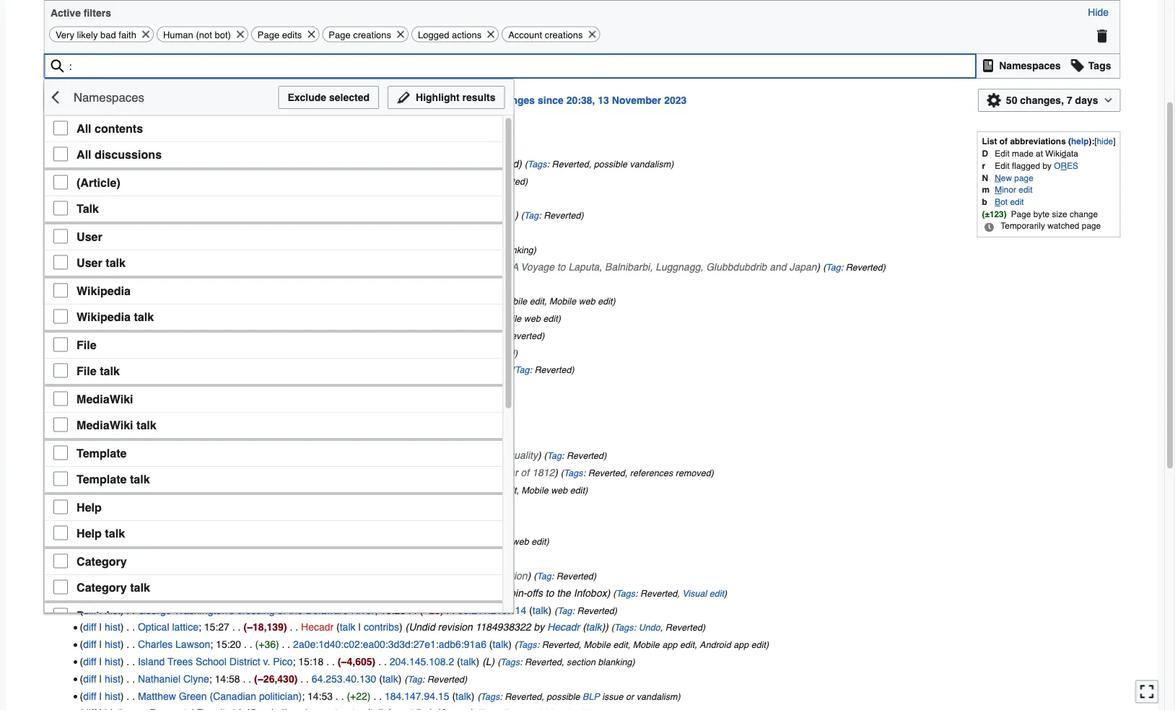 Task type: vqa. For each thing, say whether or not it's contained in the screenshot.
THE THE
yes



Task type: locate. For each thing, give the bounding box(es) containing it.
31 hist from the top
[[105, 690, 120, 702]]

hist for holland tunnel
[[105, 433, 120, 444]]

fishyplayzthis
[[289, 209, 357, 221]]

hecadr link down ‎ 66.211.219.114 talk ‎ tag : reverted
[[547, 622, 580, 633]]

reverted inside ‎ 184.147.94.15 talk ‎ tags : reverted possible blp issue or vandalism
[[505, 692, 542, 702]]

talk link for +10 ‎
[[325, 484, 341, 496]]

):
[[1089, 137, 1095, 146]]

add
[[485, 587, 502, 599]]

0 vertical spatial november
[[612, 95, 661, 106]]

1 horizontal spatial n
[[995, 173, 1001, 183]]

5 diff from the top
[[83, 227, 96, 238]]

0 vertical spatial 2023
[[664, 95, 687, 106]]

24 hist link from the top
[[105, 587, 120, 599]]

hist for life peer
[[105, 484, 120, 496]]

12 diff link from the top
[[83, 347, 96, 358]]

o
[[1054, 161, 1061, 171]]

29 hist link from the top
[[105, 673, 120, 685]]

check image for category
[[53, 554, 68, 568]]

m up b
[[982, 185, 990, 195]]

hist link for nicholas ridley (martyr)
[[105, 416, 120, 427]]

1 horizontal spatial 7
[[1067, 95, 1073, 106]]

4 check image from the top
[[53, 580, 68, 594]]

app right android at the right bottom
[[734, 640, 749, 650]]

talk link up "184.147.94.15" at the bottom left of the page
[[383, 673, 398, 685]]

16 diff link from the top
[[83, 416, 96, 427]]

diff for diff "link" corresponding to nebraska cornhuskers football
[[83, 158, 96, 169]]

204.145.108.2
[[390, 656, 454, 668]]

vandalism inside ‎ 207.177.69.18 talk ‎ (it was needed) tags : reverted possible vandalism
[[630, 159, 671, 169]]

2 wikipedia from the top
[[76, 310, 130, 323]]

spark
[[168, 347, 195, 358]]

0 vertical spatial +36
[[243, 347, 260, 358]]

hist link for holland tunnel
[[105, 433, 120, 444]]

reverted inside ‎ 207.177.69.18 talk ‎ (it was needed) tags : reverted possible vandalism
[[552, 159, 589, 169]]

26 diff link from the top
[[83, 605, 96, 616]]

visual edit link down →‎part
[[454, 296, 495, 307]]

check image for file talk
[[53, 363, 68, 378]]

1 diff from the top
[[83, 158, 96, 169]]

wikipedia down "user talk"
[[76, 284, 130, 297]]

+36 up v.
[[259, 639, 276, 650]]

page creations
[[329, 29, 391, 40]]

mediawiki for mediawiki
[[76, 392, 133, 406]]

2 horizontal spatial section
[[567, 657, 596, 668]]

: inside ‎ 216.47.187.54 talk ‎ ( →‎biography ) tag : reverted
[[500, 331, 502, 341]]

hist link for charles lawson
[[105, 639, 120, 650]]

17 diff from the top
[[83, 433, 96, 444]]

web inside ‎ 74.174.146.242 talk ‎ tags : reverted mobile edit mobile web edit
[[512, 537, 529, 547]]

tags inside the ‎ (undid revision 1184938322 by hecadr ( talk )) tags : undo reverted
[[614, 623, 634, 633]]

31 diff link from the top
[[83, 690, 96, 702]]

20 hist from the top
[[105, 484, 120, 496]]

1 vertical spatial help
[[76, 527, 101, 540]]

12.232.160.99 link for −26,329 ‎
[[246, 244, 311, 255]]

2 template from the top
[[76, 472, 126, 486]]

tag inside "‎ 173.46.96.186 talk ‎ ( →‎literary career ) tag : reverted"
[[458, 348, 473, 358]]

17 diff link from the top
[[83, 433, 96, 444]]

pico
[[273, 656, 293, 668]]

0 horizontal spatial page
[[258, 29, 280, 40]]

23 hist from the top
[[105, 553, 120, 565]]

edit inside edit flagged by o r es n n ew page m m inor edit b
[[995, 161, 1010, 171]]

by inside edit flagged by o r es n n ew page m m inor edit b
[[1043, 161, 1052, 171]]

1 horizontal spatial page
[[329, 29, 351, 40]]

tags right meth) at the top of page
[[402, 245, 421, 255]]

tag inside →‎income and wealth inequality ) tag : reverted
[[547, 451, 562, 461]]

tag image
[[1071, 55, 1085, 77]]

b
[[995, 197, 1001, 207]]

remove 'human (not bot)' image
[[235, 27, 245, 42]]

+68
[[255, 209, 272, 221]]

hist link for eukaryote
[[105, 536, 120, 547]]

talk link down the offs
[[533, 605, 548, 616]]

→‎early understanding of inertial motion link
[[351, 570, 528, 582]]

active filters
[[50, 7, 111, 18]]

: inside ‎ 105.226.97.178 talk ‎ ( →‎early understanding of inertial motion ) tag : reverted
[[551, 571, 554, 582]]

reverted inside ‎ 2a0e:1d40:c02:ea00:3d3d:27e1:adb6:91a6 talk ‎ tags : reverted mobile edit mobile app edit android app edit
[[542, 640, 579, 650]]

28 diff from the top
[[83, 622, 96, 633]]

hist link for ernst haeckel
[[105, 312, 120, 324]]

diff for diff "link" associated with rexy
[[83, 381, 96, 393]]

( down →‎income and wealth inequality link
[[445, 467, 449, 479]]

( down 216.47.187.54
[[370, 347, 374, 358]]

(tittle)
[[353, 519, 379, 530]]

1 vertical spatial edit
[[995, 161, 1010, 171]]

reverted inside ‎ 199.119.28.218 talk ‎ tag : reverted
[[409, 434, 445, 444]]

‎ 205.209.14.58 talk ‎ (tittle) tags : reverted visual edit
[[258, 519, 493, 530]]

and
[[770, 261, 787, 272], [443, 450, 460, 461]]

24 hist from the top
[[105, 570, 120, 582]]

+33 ‎ down +84
[[249, 312, 272, 324]]

12.232.160.99 for −26,329 ‎
[[246, 244, 311, 255]]

visual up the inertial
[[460, 554, 484, 565]]

green
[[179, 690, 207, 702]]

1 vertical spatial all
[[76, 148, 91, 161]]

0 vertical spatial +33 ‎
[[249, 312, 272, 324]]

3 diff link from the top
[[83, 192, 96, 204]]

visual inside ‎ 205.209.14.58 talk ‎ (tittle) tags : reverted visual edit
[[451, 520, 475, 530]]

hist for rexy
[[105, 381, 120, 393]]

inor
[[1002, 185, 1017, 195]]

13 inside "button"
[[598, 95, 609, 106]]

0 vertical spatial by
[[1043, 161, 1052, 171]]

−4,605 ‎
[[341, 656, 378, 668]]

6 check image from the top
[[53, 309, 68, 324]]

→‎name
[[329, 381, 366, 393]]

assiginack
[[202, 467, 250, 479]]

18:05
[[247, 330, 272, 341]]

1 vertical spatial +36
[[259, 639, 276, 650]]

‎
[[345, 158, 345, 169], [359, 158, 359, 169], [449, 158, 449, 169], [462, 175, 462, 187], [258, 192, 258, 204], [272, 192, 272, 204], [362, 192, 362, 204], [275, 209, 275, 221], [289, 209, 289, 221], [426, 209, 426, 221], [232, 227, 232, 238], [246, 227, 246, 238], [336, 227, 336, 238], [232, 244, 232, 255], [246, 244, 246, 255], [336, 244, 336, 255], [312, 278, 312, 290], [326, 278, 326, 290], [416, 278, 416, 290], [272, 295, 272, 307], [286, 295, 286, 307], [381, 295, 381, 307], [270, 312, 270, 324], [284, 312, 284, 324], [374, 312, 374, 324], [310, 330, 310, 341], [324, 330, 324, 341], [414, 330, 414, 341], [263, 347, 263, 358], [277, 347, 277, 358], [367, 347, 367, 358], [230, 381, 230, 393], [244, 381, 244, 393], [322, 381, 322, 393], [274, 433, 274, 444], [288, 433, 288, 444], [383, 433, 383, 444], [333, 467, 333, 479], [347, 467, 347, 479], [443, 467, 443, 479], [246, 484, 246, 496], [260, 484, 260, 496], [344, 484, 344, 496], [247, 519, 247, 530], [261, 519, 261, 530], [351, 519, 351, 530], [252, 536, 252, 547], [266, 536, 266, 547], [362, 536, 362, 547], [272, 553, 272, 565], [286, 553, 286, 565], [388, 553, 388, 565], [235, 570, 235, 582], [249, 570, 249, 582], [344, 570, 344, 582], [266, 587, 266, 599], [280, 587, 280, 599], [444, 605, 444, 616], [458, 605, 458, 616], [552, 605, 552, 616], [287, 622, 287, 633], [301, 622, 301, 633], [403, 622, 403, 633], [279, 639, 279, 650], [293, 639, 293, 650], [512, 639, 512, 650], [376, 656, 376, 668], [390, 656, 390, 668], [480, 656, 480, 668], [298, 673, 298, 685], [312, 673, 312, 685], [402, 673, 402, 685], [371, 690, 371, 702], [385, 690, 385, 702], [475, 690, 475, 702]]

0 vertical spatial page
[[1015, 173, 1034, 183]]

2 12.232.160.99 link from the top
[[246, 244, 311, 255]]

talk link down −23
[[343, 192, 359, 204]]

tags up "‎ 173.46.96.186 talk ‎ ( →‎literary career ) tag : reverted"
[[379, 314, 399, 324]]

namespaces up all contents
[[74, 90, 144, 104]]

reverted inside ‎ 205.209.14.58 talk ‎ (tittle) tags : reverted visual edit
[[409, 520, 446, 530]]

william stuart-houston 18:05
[[138, 330, 272, 341]]

142.47.234.254
[[347, 467, 417, 479]]

possible
[[594, 159, 627, 169], [547, 692, 580, 702]]

10 hist from the top
[[105, 312, 120, 324]]

1 vertical spatial by
[[534, 622, 545, 633]]

b ot edit (±123) page byte size change
[[982, 197, 1098, 219]]

d
[[982, 149, 988, 159]]

23 diff link from the top
[[83, 553, 96, 565]]

nebraska cornhuskers football
[[138, 158, 277, 169]]

2 mediawiki from the top
[[76, 418, 133, 432]]

25 hist link from the top
[[105, 605, 120, 616]]

0 vertical spatial file
[[76, 338, 96, 352]]

0 vertical spatial +33
[[249, 312, 266, 324]]

talk link left (i
[[317, 244, 333, 255]]

november inside "button"
[[612, 95, 661, 106]]

visual edit link for to
[[682, 588, 724, 599]]

9 diff link from the top
[[83, 295, 96, 307]]

1 horizontal spatial by
[[1043, 161, 1052, 171]]

talk link left (it
[[430, 158, 446, 169]]

glubbdubdrib
[[706, 261, 767, 272]]

26 hist from the top
[[105, 605, 120, 616]]

reverted inside ‎ 204.145.108.2 talk ‎ (l) tags : reverted section blanking
[[525, 657, 562, 668]]

tags link right (l)
[[501, 657, 520, 668]]

creations
[[353, 29, 391, 40], [545, 29, 583, 40]]

edit inside ‎ 195.224.137.154 talk ‎ tags : reverted visual edit
[[487, 554, 502, 565]]

reverted inside ‎ 195.224.137.154 talk ‎ tags : reverted visual edit
[[418, 554, 455, 565]]

0 horizontal spatial namespaces
[[74, 90, 144, 104]]

0 vertical spatial and
[[770, 261, 787, 272]]

hist link for inertia
[[105, 570, 120, 582]]

hist for charles lawson
[[105, 639, 120, 650]]

mediawiki talk
[[76, 418, 156, 432]]

muriel
[[138, 347, 165, 358]]

0 horizontal spatial creations
[[353, 29, 391, 40]]

0 horizontal spatial 7
[[138, 244, 143, 255]]

tags inside ‎ 145.255.0.83 talk ‎ (fixed typo) tags : reverted mobile edit mobile web edit
[[406, 485, 426, 496]]

2 hecadr link from the left
[[547, 622, 580, 633]]

2 file from the top
[[76, 364, 96, 378]]

wikipedia talk
[[76, 310, 154, 323]]

−18,139 ‎
[[247, 622, 290, 633]]

check image for file
[[53, 337, 68, 352]]

filters list box
[[44, 79, 514, 710]]

page right remove 'page edits' image
[[329, 29, 351, 40]]

category for category talk
[[76, 581, 127, 594]]

13 diff link from the top
[[83, 364, 96, 376]]

0 vertical spatial help
[[76, 501, 101, 514]]

1 vertical spatial and
[[443, 450, 460, 461]]

23 diff from the top
[[83, 536, 96, 547]]

21 diff from the top
[[83, 501, 96, 513]]

visual edit link
[[454, 296, 495, 307], [451, 520, 493, 530], [682, 588, 724, 599]]

george
[[138, 605, 172, 616]]

diff for diff "link" associated with island trees school district v. pico
[[83, 656, 96, 668]]

6 diff from the top
[[83, 244, 96, 255]]

22 diff from the top
[[83, 519, 96, 530]]

tag inside the ‎ 76.8.240.18 talk ‎ ( →‎name ) tag : reverted
[[375, 382, 390, 393]]

page up temporarily
[[1011, 209, 1031, 219]]

4 diff link from the top
[[83, 209, 96, 221]]

remove 'account creations' image
[[587, 27, 597, 42]]

0 vertical spatial vandalism
[[630, 159, 671, 169]]

talk link up 142.47.234.254
[[364, 433, 380, 444]]

vandalism inside ‎ 184.147.94.15 talk ‎ tags : reverted possible blp issue or vandalism
[[637, 692, 678, 702]]

1 vertical spatial november
[[58, 139, 107, 150]]

tags inside ‎ 142.47.234.254 talk ‎ ( →‎after the war of 1812 ) tags : reverted references removed
[[564, 468, 583, 479]]

ernst haeckel 18:18
[[138, 312, 232, 324]]

possible left blp at bottom
[[547, 692, 580, 702]]

user for user talk
[[76, 256, 102, 269]]

0 horizontal spatial november
[[58, 139, 107, 150]]

file up file talk
[[76, 338, 96, 352]]

reverted inside ‎ 64.253.40.130 talk ‎ tag : reverted
[[427, 674, 464, 685]]

hist for haber process
[[105, 553, 120, 565]]

1 vertical spatial 12.232.160.99
[[246, 244, 311, 255]]

10 diff from the top
[[83, 312, 96, 324]]

nathaniel
[[138, 673, 181, 685]]

9 hist from the top
[[105, 295, 120, 307]]

74.174.146.242
[[266, 536, 336, 547]]

hist for eukaryote
[[105, 536, 120, 547]]

2 check image from the top
[[53, 175, 68, 189]]

23 hist link from the top
[[105, 570, 120, 582]]

diff link for george washington's crossing of the delaware river
[[83, 605, 96, 616]]

all for all discussions
[[76, 148, 91, 161]]

talk link for ‎ 146.199.212.10 talk ‎ tags : reverted visual edit mobile edit mobile web edit
[[362, 295, 378, 307]]

check image for help
[[53, 500, 68, 514]]

reverted inside ‎ 216.47.187.54 talk ‎ ( →‎biography ) tag : reverted
[[505, 331, 542, 341]]

1 vertical spatial user
[[76, 256, 102, 269]]

26 hist link from the top
[[105, 622, 120, 633]]

1 vertical spatial +35 ‎
[[290, 330, 313, 341]]

namespaces
[[999, 60, 1061, 72], [74, 90, 144, 104]]

ottery st mary link
[[138, 295, 203, 307]]

mobile up motion
[[483, 537, 510, 547]]

you
[[450, 209, 467, 221], [455, 587, 471, 599]]

29 hist from the top
[[105, 656, 120, 668]]

island trees school district v. pico link
[[138, 656, 293, 668]]

tags down the ‎ 92.25.209.101 talk ‎ tag : reverted
[[387, 296, 406, 307]]

check image for (article)
[[53, 175, 68, 189]]

2 horizontal spatial the
[[557, 587, 571, 599]]

4 diff from the top
[[83, 209, 96, 221]]

contribs up the 2a0e:1d40:c02:ea00:3d3d:27e1:adb6:91a6 link
[[364, 622, 399, 633]]

1 horizontal spatial m
[[982, 185, 990, 195]]

talk link for −22,024 ‎
[[317, 227, 333, 238]]

check image
[[53, 147, 68, 161], [53, 175, 68, 189], [53, 554, 68, 568], [53, 580, 68, 594]]

1 vertical spatial mediawiki
[[76, 418, 133, 432]]

talk link for ‎ 74.174.146.242 talk ‎ tags : reverted mobile edit mobile web edit
[[343, 536, 358, 547]]

15 diff from the top
[[83, 398, 96, 410]]

edit inside edit flagged by o r es n n ew page m m inor edit b
[[1019, 185, 1033, 195]]

+54 ‎
[[254, 433, 277, 444]]

web inside ‎ 146.199.212.10 talk ‎ tags : reverted visual edit mobile edit mobile web edit
[[579, 296, 595, 307]]

contribs down hee) on the top left of the page
[[387, 209, 423, 221]]

help down the template talk
[[76, 527, 101, 540]]

0 vertical spatial blanking
[[469, 228, 503, 238]]

+33 up crossing
[[246, 587, 263, 599]]

0 vertical spatial m
[[982, 185, 990, 195]]

settings image
[[987, 90, 1001, 111]]

diff for holland tunnel diff "link"
[[83, 433, 96, 444]]

2 vertical spatial the
[[289, 605, 303, 616]]

0 vertical spatial 7
[[1067, 95, 1073, 106]]

template left life
[[76, 472, 126, 486]]

contribs link up the 2a0e:1d40:c02:ea00:3d3d:27e1:adb6:91a6 link
[[364, 622, 399, 633]]

check image for all discussions
[[53, 147, 68, 161]]

19 hist from the top
[[105, 467, 120, 479]]

17 hist from the top
[[105, 433, 120, 444]]

contribs link down hee) on the top left of the page
[[387, 209, 423, 221]]

1 vertical spatial 7
[[138, 244, 143, 255]]

section inside ‎ 12.232.160.99 talk ‎ (i hate meth) tags : reverted section blanking
[[468, 245, 497, 255]]

reverted inside ‎ 12.232.160.99 talk ‎ (i hate meth) tags : reverted section blanking
[[426, 245, 463, 255]]

november down all contents
[[58, 139, 107, 150]]

filters
[[84, 7, 111, 18]]

tag inside ‎ 199.119.28.218 talk ‎ tag : reverted
[[389, 434, 403, 444]]

tags up ‎ 74.174.146.242 talk ‎ tags : reverted mobile edit mobile web edit
[[384, 520, 404, 530]]

1 vertical spatial m
[[138, 209, 147, 221]]

help for help
[[76, 501, 101, 514]]

8 diff link from the top
[[83, 278, 96, 290]]

1 app from the left
[[662, 640, 677, 650]]

22 hist from the top
[[105, 536, 120, 547]]

web down laputa,
[[579, 296, 595, 307]]

reverted inside →‎income and wealth inequality ) tag : reverted
[[567, 451, 604, 461]]

30 diff from the top
[[83, 656, 96, 668]]

22 hist link from the top
[[105, 553, 120, 565]]

talk
[[76, 202, 99, 215]]

file
[[76, 338, 96, 352], [76, 364, 96, 378]]

page left edits
[[258, 29, 280, 40]]

page for page edits
[[258, 29, 280, 40]]

+70
[[252, 553, 269, 565]]

( left ))
[[583, 622, 586, 633]]

tags up ‎ 204.145.108.2 talk ‎ (l) tags : reverted section blanking
[[518, 640, 537, 650]]

0 horizontal spatial app
[[662, 640, 677, 650]]

or
[[626, 692, 634, 702]]

reverted inside ‎ 146.199.212.10 talk ‎ tags : reverted visual edit mobile edit mobile web edit
[[412, 296, 448, 307]]

1 vertical spatial 12.232.160.99 link
[[246, 244, 311, 255]]

+35 up 146.199.212.10
[[292, 278, 309, 290]]

hist
[[105, 158, 120, 169], [105, 175, 120, 187], [105, 192, 120, 204], [105, 209, 120, 221], [105, 227, 120, 238], [105, 244, 120, 255], [105, 261, 120, 272], [105, 278, 120, 290], [105, 295, 120, 307], [105, 312, 120, 324], [105, 330, 120, 341], [105, 347, 120, 358], [105, 364, 120, 376], [105, 381, 120, 393], [105, 398, 120, 410], [105, 416, 120, 427], [105, 433, 120, 444], [105, 450, 120, 461], [105, 467, 120, 479], [105, 484, 120, 496], [105, 519, 120, 530], [105, 536, 120, 547], [105, 553, 120, 565], [105, 570, 120, 582], [105, 587, 120, 599], [105, 605, 120, 616], [105, 622, 120, 633], [105, 639, 120, 650], [105, 656, 120, 668], [105, 673, 120, 685], [105, 690, 120, 702]]

1 check image from the top
[[53, 121, 68, 135]]

namespaces inside filters list box
[[74, 90, 144, 104]]

section inside ‎ 204.145.108.2 talk ‎ (l) tags : reverted section blanking
[[567, 657, 596, 668]]

tag inside ‎ 105.226.97.178 talk ‎ ( →‎early understanding of inertial motion ) tag : reverted
[[537, 571, 551, 582]]

2a0e:1d40:c02:ea00:3d3d:27e1:adb6:91a6
[[293, 639, 487, 650]]

william
[[138, 330, 170, 341]]

1 horizontal spatial to
[[546, 587, 554, 599]]

tag link
[[411, 193, 426, 204], [524, 210, 539, 221], [826, 262, 841, 272], [422, 279, 437, 290], [485, 331, 500, 341], [515, 365, 530, 376], [375, 382, 390, 393], [389, 434, 403, 444], [547, 451, 562, 461], [537, 571, 551, 582], [558, 606, 572, 616], [408, 674, 422, 685]]

(aaa)
[[339, 227, 366, 238]]

1 horizontal spatial 13
[[598, 95, 609, 106]]

0 vertical spatial section
[[438, 228, 467, 238]]

talk link down infobox)
[[586, 622, 602, 633]]

+36 ‎ for 173.46.96.186
[[243, 347, 266, 358]]

diff link for kirby (series)
[[83, 587, 96, 599]]

0 vertical spatial all
[[76, 122, 91, 135]]

1 vertical spatial +36 ‎
[[259, 639, 282, 650]]

blanking down know
[[469, 228, 503, 238]]

0 vertical spatial 13
[[598, 95, 609, 106]]

28 hist link from the top
[[105, 656, 120, 668]]

7 down 8
[[138, 244, 143, 255]]

namespaces button
[[977, 54, 1066, 77]]

→‎literary
[[374, 347, 417, 358]]

1 horizontal spatial hecadr link
[[547, 622, 580, 633]]

diff for nicholas ridley (martyr) diff "link"
[[83, 416, 96, 427]]

talk link down river
[[340, 622, 356, 633]]

(fixed
[[347, 484, 375, 496]]

14 diff from the top
[[83, 381, 96, 393]]

diff for nathaniel clyne's diff "link"
[[83, 673, 96, 685]]

0 vertical spatial possible
[[594, 159, 627, 169]]

hecadr down ‎ 66.211.219.114 talk ‎ tag : reverted
[[547, 622, 580, 633]]

blanking up a
[[499, 245, 533, 255]]

: inside ‎ 12.232.160.99 talk ‎ (i hate meth) tags : reverted section blanking
[[421, 245, 424, 255]]

0 horizontal spatial the
[[289, 605, 303, 616]]

1 vertical spatial +33
[[246, 587, 263, 599]]

: inside →‎part iii: a voyage to laputa, balnibarbi, luggnagg, glubbdubdrib and japan ) tag : reverted
[[841, 262, 843, 272]]

2 hist from the top
[[105, 175, 120, 187]]

1 vertical spatial wikipedia
[[76, 310, 130, 323]]

hist for william stuart-houston
[[105, 330, 120, 341]]

2 help from the top
[[76, 527, 101, 540]]

talk link for −4,605 ‎
[[460, 656, 476, 668]]

reverted inside ‎ 142.47.234.254 talk ‎ ( →‎after the war of 1812 ) tags : reverted references removed
[[588, 468, 625, 479]]

check image
[[53, 121, 68, 135], [53, 201, 68, 215], [53, 229, 68, 243], [53, 255, 68, 269], [53, 283, 68, 298], [53, 309, 68, 324], [53, 337, 68, 352], [53, 363, 68, 378], [53, 391, 68, 406], [53, 417, 68, 432], [53, 446, 68, 460], [53, 472, 68, 486], [53, 500, 68, 514], [53, 526, 68, 540], [53, 608, 68, 623]]

: inside ‎ 199.119.28.218 talk ‎ tag : reverted
[[403, 434, 406, 444]]

24 diff from the top
[[83, 553, 96, 565]]

check image for all contents
[[53, 121, 68, 135]]

( up ata
[[1069, 137, 1071, 146]]

diff link for jean-baptiste assiginack
[[83, 467, 96, 479]]

talk link for +15 ‎
[[325, 570, 341, 582]]

: inside ‎ 142.47.234.254 talk ‎ ( →‎after the war of 1812 ) tags : reverted references removed
[[583, 468, 586, 479]]

: inside ‎ 71.89.153.226 talk ‎ (tee hee) tag : reverted
[[426, 193, 429, 204]]

talk link for ‎ 118.179.97.21 talk (added text telling you to add spin-offs to the infobox) tags : reverted visual edit
[[350, 587, 366, 599]]

3 hist from the top
[[105, 192, 120, 204]]

0 vertical spatial template
[[76, 446, 126, 460]]

13 hist link from the top
[[105, 381, 120, 393]]

talk link left the (tittle)
[[331, 519, 347, 530]]

: inside the ‎ 118.179.97.21 talk (added text telling you to add spin-offs to the infobox) tags : reverted visual edit
[[635, 588, 638, 599]]

check image for mediawiki
[[53, 391, 68, 406]]

template for template talk
[[76, 472, 126, 486]]

remove 'logged actions' image
[[486, 27, 496, 42]]

16 hist link from the top
[[105, 433, 120, 444]]

7 check image from the top
[[53, 337, 68, 352]]

tags link down ‎ 205.209.14.58 talk ‎ (tittle) tags : reverted visual edit
[[368, 537, 387, 547]]

diff link for inertia
[[83, 570, 96, 582]]

1 vertical spatial page
[[1082, 221, 1101, 231]]

+36 ‎ down 18:05
[[243, 347, 266, 358]]

−26
[[423, 605, 440, 616]]

1 horizontal spatial possible
[[594, 159, 627, 169]]

2 edit from the top
[[995, 161, 1010, 171]]

visual
[[454, 296, 478, 307], [451, 520, 475, 530], [460, 554, 484, 565], [682, 588, 707, 599]]

fullscreen image
[[1140, 685, 1154, 699]]

page inside edit flagged by o r es n n ew page m m inor edit b
[[1015, 173, 1034, 183]]

2 all from the top
[[76, 148, 91, 161]]

diff for william stuart-houston's diff "link"
[[83, 330, 96, 341]]

1 vertical spatial section
[[468, 245, 497, 255]]

creations left remove 'account creations' icon
[[545, 29, 583, 40]]

namespaces inside button
[[999, 60, 1061, 72]]

edit
[[1019, 185, 1033, 195], [1010, 197, 1024, 207], [481, 296, 495, 307], [530, 296, 544, 307], [598, 296, 613, 307], [475, 314, 490, 324], [543, 314, 558, 324], [502, 485, 517, 496], [570, 485, 585, 496], [478, 520, 493, 530], [463, 537, 478, 547], [531, 537, 546, 547], [487, 554, 502, 565], [710, 588, 724, 599], [613, 640, 628, 650], [680, 640, 695, 650], [751, 640, 766, 650]]

hist link for life peer
[[105, 484, 120, 496]]

1 hist from the top
[[105, 158, 120, 169]]

tags right ))
[[614, 623, 634, 633]]

0 vertical spatial 12.232.160.99
[[246, 227, 311, 238]]

and up →‎after
[[443, 450, 460, 461]]

m
[[982, 185, 990, 195], [138, 209, 147, 221]]

live updates button
[[44, 89, 143, 112]]

24 diff link from the top
[[83, 570, 96, 582]]

0 horizontal spatial hecadr link
[[301, 622, 334, 633]]

( for →‎after
[[445, 467, 449, 479]]

1 vertical spatial file
[[76, 364, 96, 378]]

( down 195.224.137.154
[[347, 570, 351, 582]]

0 vertical spatial user
[[76, 230, 102, 243]]

diff for 7 diff "link"
[[83, 244, 96, 255]]

1 vertical spatial the
[[557, 587, 571, 599]]

: inside ‎ 195.224.137.154 talk ‎ tags : reverted visual edit
[[413, 554, 415, 565]]

bad
[[100, 29, 116, 40]]

tags down ‎ 74.174.146.242 talk ‎ tags : reverted mobile edit mobile web edit
[[393, 554, 413, 565]]

29 diff link from the top
[[83, 656, 96, 668]]

1 vertical spatial vandalism
[[637, 692, 678, 702]]

tags inside ‎ 2a0e:1d40:c02:ea00:3d3d:27e1:adb6:91a6 talk ‎ tags : reverted mobile edit mobile app edit android app edit
[[518, 640, 537, 650]]

2 diff from the top
[[83, 175, 96, 187]]

1 horizontal spatial namespaces
[[999, 60, 1061, 72]]

tags down ‎ 205.209.14.58 talk ‎ (tittle) tags : reverted visual edit
[[368, 537, 387, 547]]

0 vertical spatial +36 ‎
[[243, 347, 266, 358]]

tags down (l)
[[481, 692, 500, 702]]

+2 ‎
[[232, 519, 249, 530]]

: inside ‎ 145.255.0.83 talk ‎ (fixed typo) tags : reverted mobile edit mobile web edit
[[426, 485, 428, 496]]

2 horizontal spatial page
[[1011, 209, 1031, 219]]

diff for 12th diff "link" from the bottom of the page
[[83, 501, 96, 513]]

possible inside ‎ 207.177.69.18 talk ‎ (it was needed) tags : reverted possible vandalism
[[594, 159, 627, 169]]

tags inside ‎ 195.224.137.154 talk ‎ tags : reverted visual edit
[[393, 554, 413, 565]]

reverted inside the ‎ 76.8.240.18 talk ‎ ( →‎name ) tag : reverted
[[395, 382, 432, 393]]

2 horizontal spatial to
[[557, 261, 566, 272]]

and left japan
[[770, 261, 787, 272]]

page
[[258, 29, 280, 40], [329, 29, 351, 40], [1011, 209, 1031, 219]]

hist link for thomas john barnardo
[[105, 278, 120, 290]]

17:34
[[211, 433, 236, 444]]

3 check image from the top
[[53, 554, 68, 568]]

‎ 12.232.160.99 talk ‎ (i hate meth) tags : reverted section blanking
[[243, 244, 533, 255]]

10 check image from the top
[[53, 417, 68, 432]]

+56 ‎
[[325, 158, 348, 169]]

of
[[1000, 137, 1008, 146], [521, 467, 529, 479], [453, 570, 462, 582], [278, 605, 286, 616]]

by left o
[[1043, 161, 1052, 171]]

talk link down 195.224.137.154
[[325, 570, 341, 582]]

the left the war
[[483, 467, 497, 479]]

( down ‎ 81.101.16.101 talk ‎ tags : reverted mobile edit mobile web edit
[[417, 330, 420, 341]]

0 vertical spatial contribs
[[387, 209, 423, 221]]

18 hist link from the top
[[105, 467, 120, 479]]

( down 173.46.96.186
[[325, 381, 329, 393]]

inequality
[[495, 450, 538, 461]]

7 diff from the top
[[83, 261, 96, 272]]

1 12.232.160.99 link from the top
[[246, 227, 311, 238]]

november right 20:38,
[[612, 95, 661, 106]]

hist for 7
[[105, 244, 120, 255]]

1 vertical spatial +33 ‎
[[246, 587, 269, 599]]

page down flagged
[[1015, 173, 1034, 183]]

6 diff link from the top
[[83, 244, 96, 255]]

0 vertical spatial edit
[[995, 149, 1010, 159]]

diff link for matthew green (canadian politician)
[[83, 690, 96, 702]]

66.211.219.114 link
[[458, 605, 526, 616]]

diff for diff "link" associated with thomas john barnardo
[[83, 278, 96, 290]]

2 vertical spatial section
[[567, 657, 596, 668]]

all discussions
[[76, 148, 161, 161]]

highlight image
[[396, 87, 411, 108]]

reverted inside →‎part iii: a voyage to laputa, balnibarbi, luggnagg, glubbdubdrib and japan ) tag : reverted
[[846, 262, 883, 272]]

1 vertical spatial visual edit link
[[451, 520, 493, 530]]

clear all filters image
[[1095, 25, 1110, 47]]

tags inside ‎ 207.177.69.18 talk ‎ (it was needed) tags : reverted possible vandalism
[[528, 159, 547, 169]]

contribs
[[387, 209, 423, 221], [364, 622, 399, 633]]

check image for talk
[[53, 201, 68, 215]]

m up 8
[[138, 209, 147, 221]]

visual up android at the right bottom
[[682, 588, 707, 599]]

web inside ‎ 81.101.16.101 talk ‎ tags : reverted mobile edit mobile web edit
[[524, 314, 541, 324]]

0 vertical spatial 12.232.160.99 link
[[246, 227, 311, 238]]

diff link for holland tunnel
[[83, 433, 96, 444]]

+35 ‎ up 173.46.96.186
[[290, 330, 313, 341]]

0 vertical spatial category
[[76, 555, 127, 568]]

27 hist link from the top
[[105, 639, 120, 650]]

: inside ‎ 2a0e:1d40:c02:ea00:3d3d:27e1:adb6:91a6 talk ‎ tags : reverted mobile edit mobile app edit android app edit
[[537, 640, 539, 650]]

help up "help talk"
[[76, 501, 101, 514]]

1 vertical spatial template
[[76, 472, 126, 486]]

2a0e:1d40:c02:ea00:3d3d:27e1:adb6:91a6 link
[[293, 639, 487, 650]]

: inside ‎ 207.177.69.18 talk ‎ (it was needed) tags : reverted possible vandalism
[[547, 159, 549, 169]]

talk link right "184.147.94.15" at the bottom left of the page
[[456, 690, 471, 702]]

3 hist link from the top
[[105, 192, 120, 204]]

blanking inside the ‎ 12.232.160.99 talk ‎ (aaa) tags : reverted section blanking
[[469, 228, 503, 238]]

1 vertical spatial category
[[76, 581, 127, 594]]

11 diff link from the top
[[83, 330, 96, 341]]

talk link for +2 ‎
[[331, 519, 347, 530]]

+33 ‎ up george washington's crossing of the delaware river link
[[246, 587, 269, 599]]

9 check image from the top
[[53, 391, 68, 406]]

hist for inertia
[[105, 570, 120, 582]]

0 horizontal spatial section
[[438, 228, 467, 238]]

+36 ‎ down −18,139 ‎
[[259, 639, 282, 650]]

diff link for william stuart-houston
[[83, 330, 96, 341]]

check image for help talk
[[53, 526, 68, 540]]

1 vertical spatial contribs link
[[364, 622, 399, 633]]

remove 'page creations' image
[[396, 27, 406, 42]]

+10
[[226, 484, 243, 496]]

3 check image from the top
[[53, 229, 68, 243]]

namespaces up "changes,"
[[999, 60, 1061, 72]]

edit up the ew
[[995, 161, 1010, 171]]

1 horizontal spatial november
[[612, 95, 661, 106]]

: inside ‎ 204.145.108.2 talk ‎ (l) tags : reverted section blanking
[[520, 657, 522, 668]]

tags link right the 1812
[[564, 468, 583, 479]]

92.25.209.101 link
[[326, 278, 391, 290]]

haber
[[138, 553, 165, 565]]

possible inside ‎ 184.147.94.15 talk ‎ tags : reverted possible blp issue or vandalism
[[547, 692, 580, 702]]

telling
[[426, 587, 452, 599]]

14 diff link from the top
[[83, 381, 96, 393]]

blanking up issue
[[598, 657, 632, 668]]

−4,605
[[341, 656, 372, 668]]

9 hist link from the top
[[105, 295, 120, 307]]

hide button
[[1095, 136, 1116, 147]]

section inside the ‎ 12.232.160.99 talk ‎ (aaa) tags : reverted section blanking
[[438, 228, 467, 238]]

crossing
[[237, 605, 275, 616]]

1 horizontal spatial 2023
[[664, 95, 687, 106]]

0 horizontal spatial 13
[[44, 139, 55, 150]]

issue
[[602, 692, 623, 702]]

reverted inside ‎ 71.89.153.226 talk ‎ (tee hee) tag : reverted
[[431, 193, 468, 204]]

1 vertical spatial possible
[[547, 692, 580, 702]]

web up motion
[[512, 537, 529, 547]]

reverted inside the ‎ 118.179.97.21 talk (added text telling you to add spin-offs to the infobox) tags : reverted visual edit
[[640, 588, 677, 599]]

0 vertical spatial the
[[483, 467, 497, 479]]

tags right the tag icon
[[1089, 60, 1111, 72]]

edit flagged by o r es n n ew page m m inor edit b
[[982, 161, 1079, 207]]

1 horizontal spatial app
[[734, 640, 749, 650]]

reverted inside ‎ (did you know fact.) tag : reverted
[[544, 210, 581, 221]]

john
[[177, 278, 199, 290]]

wikipedia
[[76, 284, 130, 297], [76, 310, 130, 323]]

hecadr link down delaware
[[301, 622, 334, 633]]

28 hist from the top
[[105, 639, 120, 650]]

tags inside ‎ 74.174.146.242 talk ‎ tags : reverted mobile edit mobile web edit
[[368, 537, 387, 547]]

to right the offs
[[546, 587, 554, 599]]

diff for diff "link" for charles lawson
[[83, 639, 96, 650]]

talk link for −26,329 ‎
[[317, 244, 333, 255]]

2 vertical spatial blanking
[[598, 657, 632, 668]]

1 horizontal spatial section
[[468, 245, 497, 255]]

199.119.28.218 link
[[288, 433, 358, 444]]

1 vertical spatial blanking
[[499, 245, 533, 255]]

0 vertical spatial contribs link
[[387, 209, 423, 221]]

+33 up 18:05
[[249, 312, 266, 324]]

talk link up ‎ 81.101.16.101 talk ‎ tags : reverted mobile edit mobile web edit
[[397, 278, 413, 290]]

talk link down fishyplayzthis link
[[317, 227, 333, 238]]

to left add
[[474, 587, 482, 599]]

remove 'page edits' image
[[306, 27, 316, 42]]

13 diff from the top
[[83, 364, 96, 376]]

0 horizontal spatial page
[[1015, 173, 1034, 183]]

26 diff from the top
[[83, 587, 96, 599]]

tags right needed)
[[528, 159, 547, 169]]

hist link for rexy
[[105, 381, 120, 393]]

‎ 105.226.97.178 talk ‎ ( →‎early understanding of inertial motion ) tag : reverted
[[246, 570, 593, 582]]

14 hist link from the top
[[105, 398, 120, 410]]

talk link up →‎literary
[[395, 330, 411, 341]]

1 vertical spatial 13
[[44, 139, 55, 150]]

+35 ‎ up 146.199.212.10
[[292, 278, 315, 290]]

7 left days
[[1067, 95, 1073, 106]]

blanking inside ‎ 204.145.108.2 talk ‎ (l) tags : reverted section blanking
[[598, 657, 632, 668]]

diff for 2nd diff "link" from the top of the page
[[83, 175, 96, 187]]

file for file talk
[[76, 364, 96, 378]]

8 hist link from the top
[[105, 278, 120, 290]]

1 template from the top
[[76, 446, 126, 460]]

: inside ‎ (did you know fact.) tag : reverted
[[539, 210, 541, 221]]

1 horizontal spatial page
[[1082, 221, 1101, 231]]

5 diff link from the top
[[83, 227, 96, 238]]

tags right the 1812
[[564, 468, 583, 479]]

you down the inertial
[[455, 587, 471, 599]]

section for (aaa)
[[438, 228, 467, 238]]

mediawiki left nicholas
[[76, 418, 133, 432]]

template up the template talk
[[76, 446, 126, 460]]

tags inside the ‎ 12.232.160.99 talk ‎ (aaa) tags : reverted section blanking
[[372, 228, 391, 238]]

28 diff link from the top
[[83, 639, 96, 650]]

1 vertical spatial contribs
[[364, 622, 399, 633]]

4 check image from the top
[[53, 255, 68, 269]]

27 hist from the top
[[105, 622, 120, 633]]



Task type: describe. For each thing, give the bounding box(es) containing it.
visual inside ‎ 195.224.137.154 talk ‎ tags : reverted visual edit
[[460, 554, 484, 565]]

edit inside ‎ 205.209.14.58 talk ‎ (tittle) tags : reverted visual edit
[[478, 520, 493, 530]]

: inside ‎ 81.101.16.101 talk ‎ tags : reverted mobile edit mobile web edit
[[399, 314, 401, 324]]

20 diff from the top
[[83, 484, 96, 496]]

wikipedia for wikipedia
[[76, 284, 130, 297]]

talk link for ‎ 64.253.40.130 talk ‎ tag : reverted
[[383, 673, 398, 685]]

−22,024
[[192, 227, 229, 238]]

diff for diff "link" associated with meningitis
[[83, 519, 96, 530]]

1 vertical spatial you
[[455, 587, 471, 599]]

12 hist from the top
[[105, 347, 120, 358]]

173.46.96.186
[[277, 347, 342, 358]]

blanking for (l)
[[598, 657, 632, 668]]

check image for mediawiki talk
[[53, 417, 68, 432]]

diff for diff "link" for optical lattice
[[83, 622, 96, 633]]

18 hist from the top
[[105, 450, 120, 461]]

0 horizontal spatial to
[[474, 587, 482, 599]]

clock image
[[982, 223, 997, 232]]

207.177.69.18
[[359, 158, 424, 169]]

(it
[[452, 158, 461, 169]]

tags inside tags button
[[1089, 60, 1111, 72]]

blp link
[[583, 692, 600, 702]]

hist for kirby (series)
[[105, 587, 120, 599]]

diff for 17th diff "link" from the bottom of the page
[[83, 398, 96, 410]]

hist link for nebraska cornhuskers football
[[105, 158, 120, 169]]

: inside ‎ 66.211.219.114 talk ‎ tag : reverted
[[572, 606, 575, 616]]

‎ 74.174.146.242 talk ‎ tags : reverted mobile edit mobile web edit
[[263, 536, 546, 547]]

nathaniel clyne link
[[138, 673, 209, 685]]

1 hecadr from the left
[[301, 622, 334, 633]]

diff for diff "link" related to ernst haeckel
[[83, 312, 96, 324]]

reverted inside "‎ 173.46.96.186 talk ‎ ( →‎literary career ) tag : reverted"
[[478, 348, 515, 358]]

diff for george washington's crossing of the delaware river diff "link"
[[83, 605, 96, 616]]

diff link for boise airport
[[83, 192, 96, 204]]

diff for diff "link" for kirby (series)
[[83, 587, 96, 599]]

barnardo
[[202, 278, 243, 290]]

help
[[1071, 137, 1089, 146]]

war
[[500, 467, 518, 479]]

tags link right ))
[[614, 623, 634, 633]]

7 hist from the top
[[105, 261, 120, 272]]

life peer link
[[138, 484, 177, 496]]

hist for ottery st mary
[[105, 295, 120, 307]]

b
[[982, 197, 987, 207]]

+36 ‎ for 2a0e:1d40:c02:ea00:3d3d:27e1:adb6:91a6
[[259, 639, 282, 650]]

houston
[[204, 330, 241, 341]]

tags link up "‎ 173.46.96.186 talk ‎ ( →‎literary career ) tag : reverted"
[[379, 314, 399, 324]]

hist link for meningitis
[[105, 519, 120, 530]]

diff link for charles lawson
[[83, 639, 96, 650]]

diff link for nathaniel clyne
[[83, 673, 96, 685]]

talk link for ‎ 184.147.94.15 talk ‎ tags : reverted possible blp issue or vandalism
[[456, 690, 471, 702]]

reverted inside ‎ 66.211.219.114 talk ‎ tag : reverted
[[577, 606, 614, 616]]

20 diff link from the top
[[83, 501, 96, 513]]

vandalism for needed)
[[630, 159, 671, 169]]

talk link left tag : reverted
[[490, 364, 506, 376]]

: inside "‎ 173.46.96.186 talk ‎ ( →‎literary career ) tag : reverted"
[[473, 348, 475, 358]]

washington's
[[174, 605, 234, 616]]

tags link down (l)
[[481, 692, 500, 702]]

abbreviations
[[1010, 137, 1066, 146]]

mobile down a
[[500, 296, 527, 307]]

tag inside ‎ (did you know fact.) tag : reverted
[[524, 210, 539, 221]]

7 hist link from the top
[[105, 261, 120, 272]]

hist link for haber process
[[105, 553, 120, 565]]

nathaniel clyne
[[138, 673, 209, 685]]

tag inside the ‎ 92.25.209.101 talk ‎ tag : reverted
[[422, 279, 437, 290]]

: inside the ‎ 12.232.160.99 talk ‎ (aaa) tags : reverted section blanking
[[391, 228, 393, 238]]

discussions
[[94, 148, 161, 161]]

bot)
[[215, 29, 231, 40]]

article image
[[981, 55, 996, 77]]

2 n from the left
[[995, 173, 1001, 183]]

tag inside ‎ 71.89.153.226 talk ‎ (tee hee) tag : reverted
[[411, 193, 426, 204]]

‎ 76.8.240.18 talk ‎ ( →‎name ) tag : reverted
[[241, 381, 432, 393]]

nebraska
[[138, 158, 181, 169]]

13 hist from the top
[[105, 364, 120, 376]]

island
[[138, 656, 165, 668]]

category talk
[[76, 581, 150, 594]]

1 n from the left
[[982, 173, 988, 183]]

talk link for ‎ 2a0e:1d40:c02:ea00:3d3d:27e1:adb6:91a6 talk ‎ tags : reverted mobile edit mobile app edit android app edit
[[493, 639, 508, 650]]

infobox)
[[574, 587, 610, 599]]

reverted inside 157.185.64.194 talk ‎ tag : reverted
[[488, 176, 525, 187]]

hist link for island trees school district v. pico
[[105, 656, 120, 668]]

page for page creations
[[329, 29, 351, 40]]

of left the inertial
[[453, 570, 462, 582]]

reverted inside the ‎ (undid revision 1184938322 by hecadr ( talk )) tags : undo reverted
[[666, 623, 702, 633]]

1 horizontal spatial and
[[770, 261, 787, 272]]

web inside ‎ 145.255.0.83 talk ‎ (fixed typo) tags : reverted mobile edit mobile web edit
[[551, 485, 568, 496]]

1184938322
[[476, 622, 531, 633]]

reverted inside the ‎ 92.25.209.101 talk ‎ tag : reverted
[[442, 279, 479, 290]]

‎ 118.179.97.21 talk (added text telling you to add spin-offs to the infobox) tags : reverted visual edit
[[277, 587, 724, 599]]

reverted inside ‎ 81.101.16.101 talk ‎ tags : reverted mobile edit mobile web edit
[[404, 314, 441, 324]]

diff link for ottery st mary
[[83, 295, 96, 307]]

spin-
[[505, 587, 527, 599]]

diff link for 7
[[83, 244, 96, 255]]

m
[[995, 185, 1002, 195]]

2 hecadr from the left
[[547, 622, 580, 633]]

kirby
[[138, 587, 161, 599]]

→‎biography link
[[420, 330, 476, 341]]

return to main filter menu image
[[49, 87, 63, 108]]

mobile up →‎biography
[[446, 314, 472, 324]]

mediawiki for mediawiki talk
[[76, 418, 133, 432]]

new
[[472, 95, 491, 106]]

inertia link
[[138, 570, 166, 582]]

mobile down laputa,
[[549, 296, 576, 307]]

muriel spark 18:04
[[138, 347, 225, 358]]

15 hist from the top
[[105, 398, 120, 410]]

reverted inside ‎ 105.226.97.178 talk ‎ ( →‎early understanding of inertial motion ) tag : reverted
[[556, 571, 593, 582]]

hist link for matthew green (canadian politician)
[[105, 690, 120, 702]]

hist link for nathaniel clyne
[[105, 673, 120, 685]]

hist for thomas john barnardo
[[105, 278, 120, 290]]

of up −18,139 ‎
[[278, 605, 286, 616]]

page inside 'b ot edit (±123) page byte size change'
[[1011, 209, 1031, 219]]

: inside the ‎ (undid revision 1184938322 by hecadr ( talk )) tags : undo reverted
[[634, 623, 636, 633]]

diff for eukaryote's diff "link"
[[83, 536, 96, 547]]

hist for jean-baptiste assiginack
[[105, 467, 120, 479]]

tags inside ‎ 204.145.108.2 talk ‎ (l) tags : reverted section blanking
[[501, 657, 520, 668]]

mobile down undo link
[[633, 640, 660, 650]]

16:46
[[189, 519, 214, 530]]

7 inside 'button'
[[1067, 95, 1073, 106]]

+15 ‎
[[214, 570, 238, 582]]

hist link for george washington's crossing of the delaware river
[[105, 605, 120, 616]]

blanking inside ‎ 12.232.160.99 talk ‎ (i hate meth) tags : reverted section blanking
[[499, 245, 533, 255]]

195.224.137.154
[[286, 553, 362, 565]]

diff for fourth diff "link"
[[83, 209, 96, 221]]

changes
[[494, 95, 535, 106]]

tags link right typo)
[[406, 485, 426, 496]]

hist link for kirby (series)
[[105, 587, 120, 599]]

: inside the ‎ 76.8.240.18 talk ‎ ( →‎name ) tag : reverted
[[390, 382, 392, 393]]

hist link for 7
[[105, 244, 120, 255]]

mobile down the iii:
[[495, 314, 522, 324]]

: inside ‎ 184.147.94.15 talk ‎ tags : reverted possible blp issue or vandalism
[[500, 692, 502, 702]]

15:43
[[209, 553, 234, 565]]

user for user
[[76, 230, 102, 243]]

delaware
[[306, 605, 348, 616]]

+19 ‎
[[209, 381, 233, 393]]

(l)
[[482, 656, 495, 668]]

thomas john barnardo 18:33
[[138, 278, 274, 290]]

1 horizontal spatial the
[[483, 467, 497, 479]]

talk link for +19 ‎
[[303, 381, 319, 393]]

hist link for 8
[[105, 227, 120, 238]]

file for file
[[76, 338, 96, 352]]

76.8.240.18 link
[[244, 381, 297, 393]]

diff for diff "link" corresponding to 8
[[83, 227, 96, 238]]

12 hist link from the top
[[105, 364, 120, 376]]

17:53
[[166, 381, 192, 393]]

was
[[464, 158, 482, 169]]

146.199.212.10 link
[[286, 295, 356, 307]]

17 hist link from the top
[[105, 450, 120, 461]]

view new changes since 20:38, 13 november 2023
[[446, 95, 687, 106]]

talk link for −2 ‎
[[343, 192, 359, 204]]

m inside edit flagged by o r es n n ew page m m inor edit b
[[982, 185, 990, 195]]

mobile up →‎early understanding of inertial motion link
[[434, 537, 461, 547]]

19:59
[[212, 209, 237, 221]]

hist for nicholas ridley (martyr)
[[105, 416, 120, 427]]

contribs for the contribs link to the top
[[387, 209, 423, 221]]

2 diff link from the top
[[83, 175, 96, 187]]

(did
[[429, 209, 447, 221]]

mobile down ))
[[584, 640, 611, 650]]

talk link for +56 ‎
[[430, 158, 446, 169]]

diff for 25th diff "link" from the bottom of the page
[[83, 261, 96, 272]]

thomas
[[138, 278, 174, 290]]

1 vertical spatial +35
[[290, 330, 307, 341]]

reverted inside ‎ 74.174.146.242 talk ‎ tags : reverted mobile edit mobile web edit
[[392, 537, 429, 547]]

tags link up meth) at the top of page
[[372, 228, 391, 238]]

ot
[[1001, 197, 1008, 207]]

tags link right infobox)
[[616, 588, 635, 599]]

diff link for rexy
[[83, 381, 96, 393]]

mobile down →‎after the war of 1812 link
[[473, 485, 499, 496]]

tags inside ‎ 146.199.212.10 talk ‎ tags : reverted visual edit mobile edit mobile web edit
[[387, 296, 406, 307]]

r
[[1061, 161, 1067, 171]]

wikipedia for wikipedia talk
[[76, 310, 130, 323]]

: inside ‎ 205.209.14.58 talk ‎ (tittle) tags : reverted visual edit
[[404, 520, 406, 530]]

hist for optical lattice
[[105, 622, 120, 633]]

tag inside ‎ 216.47.187.54 talk ‎ ( →‎biography ) tag : reverted
[[485, 331, 500, 341]]

18:19
[[209, 295, 234, 307]]

visual edit link for visual
[[454, 296, 495, 307]]

school
[[196, 656, 227, 668]]

1 hecadr link from the left
[[301, 622, 334, 633]]

reverted inside the ‎ 12.232.160.99 talk ‎ (aaa) tags : reverted section blanking
[[396, 228, 433, 238]]

( for →‎biography
[[417, 330, 420, 341]]

fishyplayzthis link
[[289, 209, 357, 221]]

holland tunnel link
[[138, 433, 205, 444]]

1812
[[532, 467, 555, 479]]

of right the war
[[521, 467, 529, 479]]

ew
[[1001, 173, 1012, 183]]

edit inside the ‎ 118.179.97.21 talk (added text telling you to add spin-offs to the infobox) tags : reverted visual edit
[[710, 588, 724, 599]]

lattice
[[172, 622, 199, 633]]

mobile down ‎ 142.47.234.254 talk ‎ ( →‎after the war of 1812 ) tags : reverted references removed
[[522, 485, 548, 496]]

18:18
[[206, 312, 232, 324]]

edit inside 'b ot edit (±123) page byte size change'
[[1010, 197, 1024, 207]]

+36 for 173.46.96.186
[[243, 347, 260, 358]]

boise airport link
[[138, 192, 195, 204]]

diff link for island trees school district v. pico
[[83, 656, 96, 668]]

file talk
[[76, 364, 119, 378]]

14:53
[[308, 690, 333, 702]]

hist link for ottery st mary
[[105, 295, 120, 307]]

hist for nathaniel clyne
[[105, 673, 120, 685]]

tags link right needed)
[[528, 159, 547, 169]]

selected
[[329, 92, 370, 103]]

tags link down the ‎ 92.25.209.101 talk ‎ tag : reverted
[[387, 296, 406, 307]]

tags link up ‎ 204.145.108.2 talk ‎ (l) tags : reverted section blanking
[[518, 640, 537, 650]]

blanking for (aaa)
[[469, 228, 503, 238]]

0 horizontal spatial and
[[443, 450, 460, 461]]

tags link right meth) at the top of page
[[402, 245, 421, 255]]

tags inside ‎ 12.232.160.99 talk ‎ (i hate meth) tags : reverted section blanking
[[402, 245, 421, 255]]

0 vertical spatial you
[[450, 209, 467, 221]]

tags link up ‎ 74.174.146.242 talk ‎ tags : reverted mobile edit mobile web edit
[[384, 520, 404, 530]]

diff link for eukaryote
[[83, 536, 96, 547]]

check image for user talk
[[53, 255, 68, 269]]

career
[[420, 347, 449, 358]]

→‎income
[[397, 450, 441, 461]]

very likely bad faith
[[56, 29, 136, 40]]

4 hist link from the top
[[105, 209, 120, 221]]

tag inside 157.185.64.194 talk ‎ tag : reverted
[[468, 176, 483, 187]]

talk link for ‎ 66.211.219.114 talk ‎ tag : reverted
[[533, 605, 548, 616]]

0 horizontal spatial by
[[534, 622, 545, 633]]

r
[[982, 161, 985, 171]]

removed
[[676, 468, 711, 479]]

needed)
[[485, 158, 522, 169]]

inertial
[[465, 570, 494, 582]]

tags inside ‎ 184.147.94.15 talk ‎ tags : reverted possible blp issue or vandalism
[[481, 692, 500, 702]]

of right list
[[1000, 137, 1008, 146]]

diff link for nebraska cornhuskers football
[[83, 158, 96, 169]]

0 vertical spatial +35 ‎
[[292, 278, 315, 290]]

0 horizontal spatial m
[[138, 209, 147, 221]]

association
[[233, 175, 284, 187]]

2 hist link from the top
[[105, 175, 120, 187]]

talk link for ‎ 199.119.28.218 talk ‎ tag : reverted
[[364, 433, 380, 444]]

tags inside ‎ 205.209.14.58 talk ‎ (tittle) tags : reverted visual edit
[[384, 520, 404, 530]]

−26 ‎
[[423, 605, 446, 616]]

7 diff link from the top
[[83, 261, 96, 272]]

tags inside ‎ 81.101.16.101 talk ‎ tags : reverted mobile edit mobile web edit
[[379, 314, 399, 324]]

diff for diff "link" related to inertia
[[83, 570, 96, 582]]

−18,139
[[247, 622, 284, 633]]

0 vertical spatial +35
[[292, 278, 309, 290]]

remove 'very likely bad faith' image
[[141, 27, 151, 42]]

(series)
[[164, 587, 197, 599]]

: inside ‎ 64.253.40.130 talk ‎ tag : reverted
[[422, 674, 425, 685]]

‎ 66.211.219.114 talk ‎ tag : reverted
[[455, 605, 614, 616]]

check image for template
[[53, 446, 68, 460]]

tag inside →‎part iii: a voyage to laputa, balnibarbi, luggnagg, glubbdubdrib and japan ) tag : reverted
[[826, 262, 841, 272]]

talk link up 216.47.187.54
[[354, 312, 370, 324]]

actions
[[452, 29, 482, 40]]

: inside the ‎ 92.25.209.101 talk ‎ tag : reverted
[[437, 279, 439, 290]]

2023 inside "button"
[[664, 95, 687, 106]]

hist link for william stuart-houston
[[105, 330, 120, 341]]

clyne
[[183, 673, 209, 685]]

william stuart-houston link
[[138, 330, 241, 341]]

4 hist from the top
[[105, 209, 120, 221]]

20:15
[[201, 192, 226, 204]]

logged actions
[[418, 29, 482, 40]]

‎ hecadr
[[298, 622, 334, 633]]

: inside 157.185.64.194 talk ‎ tag : reverted
[[483, 176, 485, 187]]

check image for category talk
[[53, 580, 68, 594]]

( for →‎name
[[325, 381, 329, 393]]

jean-baptiste assiginack 17:04
[[138, 467, 281, 479]]

diff link for ernst haeckel
[[83, 312, 96, 324]]

+22 ‎
[[350, 690, 374, 702]]

check image for template talk
[[53, 472, 68, 486]]

+36 for 2a0e:1d40:c02:ea00:3d3d:27e1:adb6:91a6
[[259, 639, 276, 650]]

visual inside ‎ 146.199.212.10 talk ‎ tags : reverted visual edit mobile edit mobile web edit
[[454, 296, 478, 307]]

eukaryote link
[[138, 536, 183, 547]]

rexy link
[[138, 381, 161, 393]]

visual inside the ‎ 118.179.97.21 talk (added text telling you to add spin-offs to the infobox) tags : reverted visual edit
[[682, 588, 707, 599]]

diff for diff "link" corresponding to boise airport
[[83, 192, 96, 204]]

talk link up the ‎ 12.232.160.99 talk ‎ (aaa) tags : reverted section blanking
[[363, 209, 379, 221]]

2 app from the left
[[734, 640, 749, 650]]

diff link for optical lattice
[[83, 622, 96, 633]]

know
[[469, 209, 493, 221]]

18 diff link from the top
[[83, 450, 96, 461]]

+70 ‎
[[252, 553, 275, 565]]

reverted inside ‎ 145.255.0.83 talk ‎ (fixed typo) tags : reverted mobile edit mobile web edit
[[431, 485, 468, 496]]

15 diff link from the top
[[83, 398, 96, 410]]

tag inside ‎ 66.211.219.114 talk ‎ tag : reverted
[[558, 606, 572, 616]]

hist link for boise airport
[[105, 192, 120, 204]]

tag inside ‎ 64.253.40.130 talk ‎ tag : reverted
[[408, 674, 422, 685]]

tags inside the ‎ 118.179.97.21 talk (added text telling you to add spin-offs to the infobox) tags : reverted visual edit
[[616, 588, 635, 599]]

1 vertical spatial 2023
[[110, 139, 132, 150]]

: inside →‎income and wealth inequality ) tag : reverted
[[562, 451, 564, 461]]

edit inside d edit made at wiki d ata r
[[995, 149, 1010, 159]]

Filter changes (use menu or search for filter name) text field
[[44, 54, 977, 79]]

50 changes, 7 days button
[[978, 89, 1121, 112]]

16:49
[[183, 484, 208, 496]]

check image for wikipedia
[[53, 283, 68, 298]]



